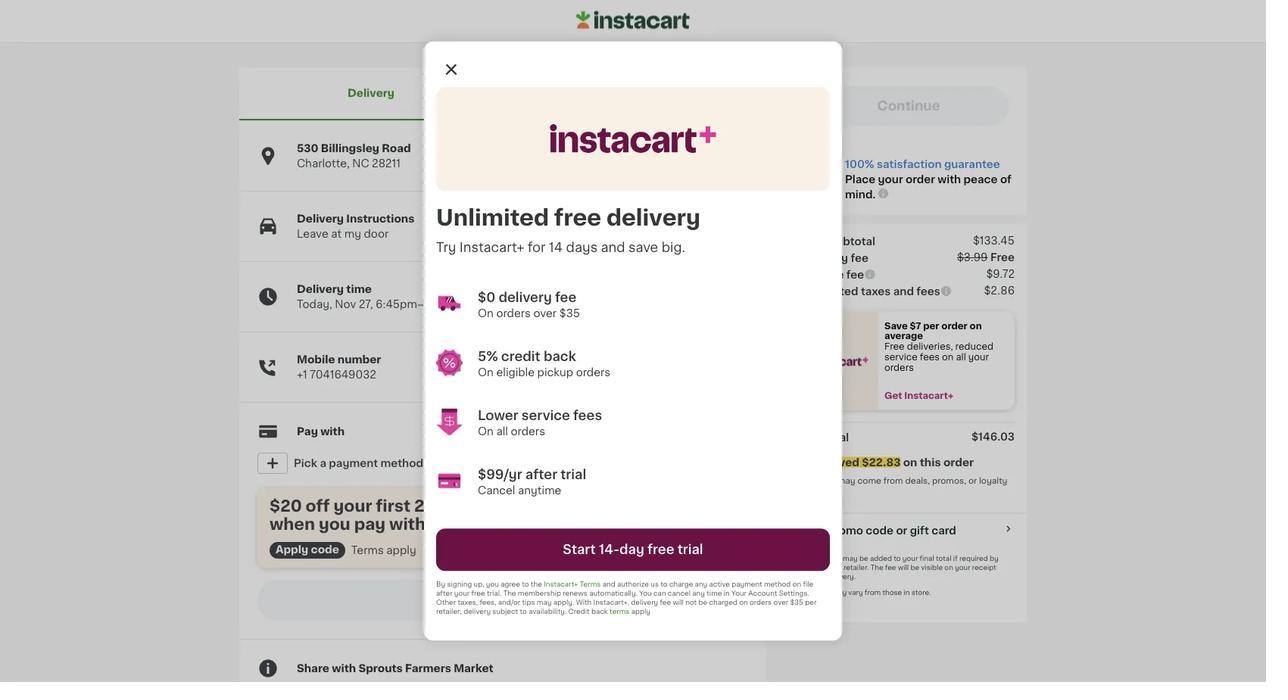 Task type: locate. For each thing, give the bounding box(es) containing it.
1 horizontal spatial the
[[831, 564, 842, 571]]

farmers
[[405, 663, 451, 674]]

be right not
[[699, 600, 708, 606]]

$35 up 5% credit back on eligible pickup orders
[[559, 308, 580, 319]]

payment inside by signing up, you agree to the instacart+ terms and authorize us to charge any active payment method on file after your free trial. the membership renews automatically. you can cancel any time in your account settings. other taxes, fees, and/or tips may apply. with instacart+, delivery fee will not be charged on orders over $35 per retailer; delivery subject to availability. credit back terms apply
[[732, 581, 763, 588]]

terms link
[[610, 609, 630, 616]]

0 horizontal spatial be
[[699, 600, 708, 606]]

will down the cancel
[[673, 600, 684, 606]]

2 vertical spatial on
[[478, 427, 494, 437]]

1 horizontal spatial method
[[764, 581, 791, 588]]

the up membership
[[531, 581, 542, 588]]

2 horizontal spatial free
[[648, 544, 674, 556]]

1 horizontal spatial you
[[486, 581, 499, 588]]

1 vertical spatial from
[[865, 589, 881, 596]]

payment up your
[[732, 581, 763, 588]]

delivery inside $0 delivery fee on orders over $35
[[499, 291, 552, 304]]

after
[[525, 469, 557, 481], [809, 573, 825, 580], [436, 591, 453, 597]]

free down average
[[885, 342, 905, 351]]

1 horizontal spatial free
[[554, 207, 601, 229]]

$35 down "settings."
[[790, 600, 804, 606]]

1 horizontal spatial be
[[860, 555, 868, 562]]

fees inside lower service fees on all orders
[[573, 410, 602, 422]]

2 vertical spatial free
[[472, 591, 485, 597]]

2 horizontal spatial be
[[911, 564, 920, 571]]

$22.83
[[862, 457, 901, 468]]

prices
[[809, 589, 830, 596]]

delivery up today,
[[297, 284, 344, 295]]

up,
[[474, 581, 484, 588]]

on inside $0 delivery fee on orders over $35
[[478, 308, 494, 319]]

$0
[[478, 291, 496, 304]]

on
[[970, 321, 982, 330], [942, 353, 954, 361], [903, 457, 918, 468], [945, 564, 953, 571], [793, 581, 801, 588], [739, 600, 748, 606]]

may up retailer.
[[843, 555, 858, 562]]

delivery
[[348, 88, 395, 98], [297, 214, 344, 224], [803, 253, 848, 263], [297, 284, 344, 295]]

save
[[885, 321, 908, 330]]

1 horizontal spatial time
[[707, 591, 722, 597]]

from for those
[[865, 589, 881, 596]]

trial up charge
[[678, 544, 703, 556]]

will inside by signing up, you agree to the instacart+ terms and authorize us to charge any active payment method on file after your free trial. the membership renews automatically. you can cancel any time in your account settings. other taxes, fees, and/or tips may apply. with instacart+, delivery fee will not be charged on orders over $35 per retailer; delivery subject to availability. credit back terms apply
[[673, 600, 684, 606]]

home image
[[576, 9, 690, 31]]

530 billingsley road charlotte, nc 28211
[[297, 143, 411, 169]]

lower
[[478, 410, 518, 422]]

after inside $99/yr after trial cancel anytime
[[525, 469, 557, 481]]

0 horizontal spatial code
[[311, 545, 339, 555]]

0 vertical spatial back
[[544, 350, 576, 363]]

your inside $20 off your first 2 orders when you pay with klarna
[[334, 498, 372, 514]]

$146.03
[[972, 431, 1015, 442]]

1 vertical spatial after
[[809, 573, 825, 580]]

tips
[[522, 600, 535, 606]]

per inside by signing up, you agree to the instacart+ terms and authorize us to charge any active payment method on file after your free trial. the membership renews automatically. you can cancel any time in your account settings. other taxes, fees, and/or tips may apply. with instacart+, delivery fee will not be charged on orders over $35 per retailer; delivery subject to availability. credit back terms apply
[[805, 600, 817, 606]]

fees down pickup
[[573, 410, 602, 422]]

order
[[906, 174, 935, 185], [942, 321, 968, 330], [944, 457, 974, 468]]

delivery inside button
[[348, 88, 395, 98]]

on down lower
[[478, 427, 494, 437]]

payment inside button
[[329, 458, 378, 469]]

over
[[534, 308, 557, 319], [774, 600, 789, 606]]

pickup button
[[503, 67, 766, 120]]

trial inside $99/yr after trial cancel anytime
[[561, 469, 586, 481]]

2 vertical spatial fees
[[573, 410, 602, 422]]

0 horizontal spatial free
[[472, 591, 485, 597]]

apply right the terms
[[631, 609, 651, 616]]

off
[[306, 498, 330, 514]]

will inside a bag fee may be added to your final total if required by law or the retailer. the fee will be visible on your receipt after delivery.
[[898, 564, 909, 571]]

0 vertical spatial and
[[601, 241, 625, 254]]

may down delivery.
[[832, 589, 847, 596]]

0 horizontal spatial after
[[436, 591, 453, 597]]

start 14-day free trial
[[563, 544, 703, 556]]

over down "settings."
[[774, 600, 789, 606]]

method inside by signing up, you agree to the instacart+ terms and authorize us to charge any active payment method on file after your free trial. the membership renews automatically. you can cancel any time in your account settings. other taxes, fees, and/or tips may apply. with instacart+, delivery fee will not be charged on orders over $35 per retailer; delivery subject to availability. credit back terms apply
[[764, 581, 791, 588]]

unlimited free delivery dialog
[[424, 41, 842, 641]]

2 vertical spatial instacart+
[[544, 581, 578, 588]]

2 vertical spatial or
[[822, 564, 829, 571]]

time down active
[[707, 591, 722, 597]]

per right $7
[[923, 321, 940, 330]]

fee down 'subtotal' at the right top of page
[[851, 253, 869, 263]]

0 horizontal spatial method
[[381, 458, 423, 469]]

1 horizontal spatial instacart+
[[544, 581, 578, 588]]

1 horizontal spatial apply
[[631, 609, 651, 616]]

1 vertical spatial time
[[707, 591, 722, 597]]

orders inside lower service fees on all orders
[[511, 427, 545, 437]]

on for $0 delivery fee
[[478, 308, 494, 319]]

with inside $20 off your first 2 orders when you pay with klarna
[[389, 516, 426, 532]]

delivery
[[607, 207, 701, 229], [499, 291, 552, 304], [631, 600, 658, 606], [464, 609, 491, 616]]

0 vertical spatial free
[[554, 207, 601, 229]]

terms up renews
[[580, 581, 601, 588]]

free inside "button"
[[648, 544, 674, 556]]

or inside button
[[896, 525, 908, 536]]

0 vertical spatial the
[[831, 564, 842, 571]]

time inside by signing up, you agree to the instacart+ terms and authorize us to charge any active payment method on file after your free trial. the membership renews automatically. you can cancel any time in your account settings. other taxes, fees, and/or tips may apply. with instacart+, delivery fee will not be charged on orders over $35 per retailer; delivery subject to availability. credit back terms apply
[[707, 591, 722, 597]]

delivery up save
[[607, 207, 701, 229]]

you down off on the left bottom of the page
[[319, 516, 351, 532]]

orders inside by signing up, you agree to the instacart+ terms and authorize us to charge any active payment method on file after your free trial. the membership renews automatically. you can cancel any time in your account settings. other taxes, fees, and/or tips may apply. with instacart+, delivery fee will not be charged on orders over $35 per retailer; delivery subject to availability. credit back terms apply
[[750, 600, 772, 606]]

from down you saved $22.83 on this order
[[884, 477, 903, 485]]

$133.45
[[973, 235, 1015, 246]]

fee down added on the bottom right of page
[[885, 564, 896, 571]]

after up other
[[436, 591, 453, 597]]

nov
[[335, 299, 356, 310]]

over inside by signing up, you agree to the instacart+ terms and authorize us to charge any active payment method on file after your free trial. the membership renews automatically. you can cancel any time in your account settings. other taxes, fees, and/or tips may apply. with instacart+, delivery fee will not be charged on orders over $35 per retailer; delivery subject to availability. credit back terms apply
[[774, 600, 789, 606]]

with down 2
[[389, 516, 426, 532]]

1 horizontal spatial or
[[896, 525, 908, 536]]

your down reduced
[[969, 353, 989, 361]]

1 vertical spatial payment
[[732, 581, 763, 588]]

your up pay on the left bottom of the page
[[334, 498, 372, 514]]

back inside 5% credit back on eligible pickup orders
[[544, 350, 576, 363]]

you
[[319, 516, 351, 532], [486, 581, 499, 588]]

or left gift
[[896, 525, 908, 536]]

may up availability.
[[537, 600, 552, 606]]

mind.
[[845, 189, 876, 200]]

service
[[885, 353, 918, 361], [522, 410, 570, 422]]

orders up klarna
[[428, 498, 483, 514]]

all inside save $7 per order on average free deliveries, reduced service fees on all your orders
[[956, 353, 966, 361]]

instructions
[[346, 214, 415, 224]]

average
[[885, 332, 923, 341]]

2 vertical spatial be
[[699, 600, 708, 606]]

you down us
[[639, 591, 652, 597]]

apply.
[[553, 600, 574, 606]]

to right added on the bottom right of page
[[894, 555, 901, 562]]

0 horizontal spatial you
[[319, 516, 351, 532]]

0 vertical spatial or
[[969, 477, 977, 485]]

1 horizontal spatial all
[[956, 353, 966, 361]]

trial up anytime
[[561, 469, 586, 481]]

on down $0 on the top left of page
[[478, 308, 494, 319]]

0 vertical spatial all
[[956, 353, 966, 361]]

will up those
[[898, 564, 909, 571]]

the
[[831, 564, 842, 571], [531, 581, 542, 588]]

orders up credit
[[496, 308, 531, 319]]

taxes
[[861, 286, 891, 297]]

instacart+ inside by signing up, you agree to the instacart+ terms and authorize us to charge any active payment method on file after your free trial. the membership renews automatically. you can cancel any time in your account settings. other taxes, fees, and/or tips may apply. with instacart+, delivery fee will not be charged on orders over $35 per retailer; delivery subject to availability. credit back terms apply
[[544, 581, 578, 588]]

code inside button
[[866, 525, 894, 536]]

1 vertical spatial per
[[805, 600, 817, 606]]

code
[[866, 525, 894, 536], [311, 545, 339, 555]]

and up automatically.
[[603, 581, 615, 588]]

order down 100% satisfaction guarantee
[[906, 174, 935, 185]]

unlimited
[[436, 207, 549, 229]]

delivery for delivery time today, nov 27, 6:45pm–7:45pm
[[297, 284, 344, 295]]

with down "guarantee" at the top of page
[[938, 174, 961, 185]]

method up first
[[381, 458, 423, 469]]

free down up,
[[472, 591, 485, 597]]

0 horizontal spatial the
[[531, 581, 542, 588]]

0 vertical spatial code
[[866, 525, 894, 536]]

0 horizontal spatial the
[[503, 591, 516, 597]]

add promo code or gift card
[[803, 525, 956, 536]]

2 vertical spatial after
[[436, 591, 453, 597]]

come
[[858, 477, 882, 485]]

delivery up the billingsley
[[348, 88, 395, 98]]

1 horizontal spatial the
[[871, 564, 884, 571]]

2 horizontal spatial or
[[969, 477, 977, 485]]

or down bag
[[822, 564, 829, 571]]

in
[[904, 589, 910, 596], [724, 591, 730, 597]]

instacart+ right get at the right of page
[[905, 392, 954, 400]]

your left final
[[903, 555, 918, 562]]

service inside save $7 per order on average free deliveries, reduced service fees on all your orders
[[885, 353, 918, 361]]

1 horizontal spatial $35
[[790, 600, 804, 606]]

back up pickup
[[544, 350, 576, 363]]

your inside save $7 per order on average free deliveries, reduced service fees on all your orders
[[969, 353, 989, 361]]

0 vertical spatial after
[[525, 469, 557, 481]]

fees down deliveries,
[[920, 353, 940, 361]]

orders
[[496, 308, 531, 319], [885, 363, 914, 372], [576, 367, 611, 378], [511, 427, 545, 437], [428, 498, 483, 514], [750, 600, 772, 606]]

0 vertical spatial time
[[346, 284, 372, 295]]

order up promos,
[[944, 457, 974, 468]]

store.
[[912, 589, 931, 596]]

charlotte,
[[297, 158, 350, 169]]

1 vertical spatial back
[[591, 609, 608, 616]]

the inside by signing up, you agree to the instacart+ terms and authorize us to charge any active payment method on file after your free trial. the membership renews automatically. you can cancel any time in your account settings. other taxes, fees, and/or tips may apply. with instacart+, delivery fee will not be charged on orders over $35 per retailer; delivery subject to availability. credit back terms apply
[[503, 591, 516, 597]]

time
[[346, 284, 372, 295], [707, 591, 722, 597]]

code up added on the bottom right of page
[[866, 525, 894, 536]]

2 vertical spatial order
[[944, 457, 974, 468]]

back down the instacart+,
[[591, 609, 608, 616]]

0 vertical spatial over
[[534, 308, 557, 319]]

the down added on the bottom right of page
[[871, 564, 884, 571]]

fees,
[[480, 600, 496, 606]]

card
[[932, 525, 956, 536]]

0 vertical spatial trial
[[561, 469, 586, 481]]

0 vertical spatial method
[[381, 458, 423, 469]]

may
[[837, 477, 856, 485], [843, 555, 858, 562], [832, 589, 847, 596], [537, 600, 552, 606]]

by
[[990, 555, 999, 562]]

0 vertical spatial be
[[860, 555, 868, 562]]

trial inside start 14-day free trial "button"
[[678, 544, 703, 556]]

day
[[620, 544, 644, 556]]

be inside by signing up, you agree to the instacart+ terms and authorize us to charge any active payment method on file after your free trial. the membership renews automatically. you can cancel any time in your account settings. other taxes, fees, and/or tips may apply. with instacart+, delivery fee will not be charged on orders over $35 per retailer; delivery subject to availability. credit back terms apply
[[699, 600, 708, 606]]

over inside $0 delivery fee on orders over $35
[[534, 308, 557, 319]]

from right vary
[[865, 589, 881, 596]]

and/or
[[498, 600, 520, 606]]

instacart+ inside button
[[905, 392, 954, 400]]

1 vertical spatial code
[[311, 545, 339, 555]]

0 horizontal spatial in
[[724, 591, 730, 597]]

1 vertical spatial the
[[503, 591, 516, 597]]

be up retailer.
[[860, 555, 868, 562]]

2 vertical spatial and
[[603, 581, 615, 588]]

and inside by signing up, you agree to the instacart+ terms and authorize us to charge any active payment method on file after your free trial. the membership renews automatically. you can cancel any time in your account settings. other taxes, fees, and/or tips may apply. with instacart+, delivery fee will not be charged on orders over $35 per retailer; delivery subject to availability. credit back terms apply
[[603, 581, 615, 588]]

over up credit
[[534, 308, 557, 319]]

service
[[803, 269, 844, 280]]

your up the more info about 100% satisfaction guarantee image
[[878, 174, 903, 185]]

with
[[576, 600, 592, 606]]

0 vertical spatial $35
[[559, 308, 580, 319]]

terms down pay on the left bottom of the page
[[351, 545, 384, 556]]

be
[[860, 555, 868, 562], [911, 564, 920, 571], [699, 600, 708, 606]]

on inside 5% credit back on eligible pickup orders
[[478, 367, 494, 378]]

delivery right $0 on the top left of page
[[499, 291, 552, 304]]

1 vertical spatial fees
[[920, 353, 940, 361]]

1 horizontal spatial you
[[803, 457, 824, 468]]

free up $9.72
[[991, 252, 1015, 262]]

1 horizontal spatial free
[[991, 252, 1015, 262]]

those
[[883, 589, 902, 596]]

orders down account
[[750, 600, 772, 606]]

place
[[845, 174, 876, 185]]

fees up $7
[[917, 286, 940, 297]]

saved
[[826, 457, 860, 468]]

1 horizontal spatial back
[[591, 609, 608, 616]]

orders up get at the right of page
[[885, 363, 914, 372]]

in left store. at bottom right
[[904, 589, 910, 596]]

$35 inside by signing up, you agree to the instacart+ terms and authorize us to charge any active payment method on file after your free trial. the membership renews automatically. you can cancel any time in your account settings. other taxes, fees, and/or tips may apply. with instacart+, delivery fee will not be charged on orders over $35 per retailer; delivery subject to availability. credit back terms apply
[[790, 600, 804, 606]]

may inside savings may come from deals, promos, or loyalty pricing.
[[837, 477, 856, 485]]

your
[[732, 591, 747, 597]]

0 horizontal spatial per
[[805, 600, 817, 606]]

the up delivery.
[[831, 564, 842, 571]]

instacart+ down unlimited
[[460, 241, 525, 254]]

and right the taxes
[[894, 286, 914, 297]]

instacart+ up renews
[[544, 581, 578, 588]]

2 on from the top
[[478, 367, 494, 378]]

1 vertical spatial instacart+
[[905, 392, 954, 400]]

0 horizontal spatial $35
[[559, 308, 580, 319]]

1 horizontal spatial trial
[[678, 544, 703, 556]]

1 vertical spatial you
[[639, 591, 652, 597]]

0 vertical spatial payment
[[329, 458, 378, 469]]

fee down can
[[660, 600, 671, 606]]

terms
[[610, 609, 630, 616]]

$35 inside $0 delivery fee on orders over $35
[[559, 308, 580, 319]]

free
[[991, 252, 1015, 262], [885, 342, 905, 351]]

all down lower
[[496, 427, 508, 437]]

1 vertical spatial you
[[486, 581, 499, 588]]

delivery instructions leave at my door
[[297, 214, 415, 239]]

after down the law
[[809, 573, 825, 580]]

1 horizontal spatial terms
[[580, 581, 601, 588]]

1 vertical spatial method
[[764, 581, 791, 588]]

delivery inside delivery time today, nov 27, 6:45pm–7:45pm
[[297, 284, 344, 295]]

free right day
[[648, 544, 674, 556]]

fee inside $0 delivery fee on orders over $35
[[555, 291, 577, 304]]

terms inside by signing up, you agree to the instacart+ terms and authorize us to charge any active payment method on file after your free trial. the membership renews automatically. you can cancel any time in your account settings. other taxes, fees, and/or tips may apply. with instacart+, delivery fee will not be charged on orders over $35 per retailer; delivery subject to availability. credit back terms apply
[[580, 581, 601, 588]]

you saved $22.83 on this order
[[803, 457, 974, 468]]

authorize
[[617, 581, 649, 588]]

7041649032
[[310, 370, 376, 380]]

delivery inside delivery instructions leave at my door
[[297, 214, 344, 224]]

add promo code or gift card button
[[803, 523, 956, 538]]

on inside lower service fees on all orders
[[478, 427, 494, 437]]

1 vertical spatial over
[[774, 600, 789, 606]]

my
[[344, 229, 361, 239]]

from inside savings may come from deals, promos, or loyalty pricing.
[[884, 477, 903, 485]]

after up anytime
[[525, 469, 557, 481]]

1 vertical spatial terms
[[580, 581, 601, 588]]

code right apply
[[311, 545, 339, 555]]

receipt
[[972, 564, 997, 571]]

method up account
[[764, 581, 791, 588]]

0 horizontal spatial will
[[673, 600, 684, 606]]

any left active
[[695, 581, 708, 588]]

delivery up service
[[803, 253, 848, 263]]

any up not
[[692, 591, 705, 597]]

on down '5%'
[[478, 367, 494, 378]]

order inside save $7 per order on average free deliveries, reduced service fees on all your orders
[[942, 321, 968, 330]]

your inside by signing up, you agree to the instacart+ terms and authorize us to charge any active payment method on file after your free trial. the membership renews automatically. you can cancel any time in your account settings. other taxes, fees, and/or tips may apply. with instacart+, delivery fee will not be charged on orders over $35 per retailer; delivery subject to availability. credit back terms apply
[[454, 591, 470, 597]]

$35
[[559, 308, 580, 319], [790, 600, 804, 606]]

1 vertical spatial all
[[496, 427, 508, 437]]

1 vertical spatial or
[[896, 525, 908, 536]]

from for deals,
[[884, 477, 903, 485]]

0 vertical spatial order
[[906, 174, 935, 185]]

orders right pickup
[[576, 367, 611, 378]]

the inside a bag fee may be added to your final total if required by law or the retailer. the fee will be visible on your receipt after delivery.
[[831, 564, 842, 571]]

1 horizontal spatial code
[[866, 525, 894, 536]]

1 vertical spatial order
[[942, 321, 968, 330]]

method
[[381, 458, 423, 469], [764, 581, 791, 588]]

on inside a bag fee may be added to your final total if required by law or the retailer. the fee will be visible on your receipt after delivery.
[[945, 564, 953, 571]]

or inside savings may come from deals, promos, or loyalty pricing.
[[969, 477, 977, 485]]

you up savings
[[803, 457, 824, 468]]

instacart+
[[460, 241, 525, 254], [905, 392, 954, 400], [544, 581, 578, 588]]

0 vertical spatial per
[[923, 321, 940, 330]]

1 horizontal spatial payment
[[732, 581, 763, 588]]

time up "27," at the top of page
[[346, 284, 372, 295]]

will
[[898, 564, 909, 571], [673, 600, 684, 606]]

1 vertical spatial and
[[894, 286, 914, 297]]

you up trial. on the left bottom of page
[[486, 581, 499, 588]]

0 horizontal spatial or
[[822, 564, 829, 571]]

1 vertical spatial will
[[673, 600, 684, 606]]

1 vertical spatial the
[[531, 581, 542, 588]]

0 vertical spatial service
[[885, 353, 918, 361]]

mobile
[[297, 354, 335, 365]]

if
[[953, 555, 958, 562]]

availability.
[[529, 609, 567, 616]]

save $7 per order on average free deliveries, reduced service fees on all your orders
[[885, 321, 996, 372]]

fee
[[851, 253, 869, 263], [847, 269, 864, 280], [555, 291, 577, 304], [830, 555, 841, 562], [885, 564, 896, 571], [660, 600, 671, 606]]

per inside save $7 per order on average free deliveries, reduced service fees on all your orders
[[923, 321, 940, 330]]

per down prices
[[805, 600, 817, 606]]

1 on from the top
[[478, 308, 494, 319]]

free up days
[[554, 207, 601, 229]]

pickup
[[615, 89, 654, 99]]

your down signing at the bottom left of page
[[454, 591, 470, 597]]

by
[[436, 581, 445, 588]]

share with sprouts farmers market
[[297, 663, 494, 674]]

0 vertical spatial free
[[991, 252, 1015, 262]]

from
[[884, 477, 903, 485], [865, 589, 881, 596]]

0 horizontal spatial free
[[885, 342, 905, 351]]

charged
[[709, 600, 738, 606]]

1 horizontal spatial from
[[884, 477, 903, 485]]

with
[[938, 174, 961, 185], [320, 426, 345, 437], [389, 516, 426, 532], [332, 663, 356, 674]]

1 horizontal spatial per
[[923, 321, 940, 330]]

0 horizontal spatial from
[[865, 589, 881, 596]]

service down pickup
[[522, 410, 570, 422]]

0 horizontal spatial all
[[496, 427, 508, 437]]

0 horizontal spatial instacart+
[[460, 241, 525, 254]]

the up and/or
[[503, 591, 516, 597]]

1 vertical spatial trial
[[678, 544, 703, 556]]

3 on from the top
[[478, 427, 494, 437]]

$99/yr
[[478, 469, 522, 481]]

subtotal
[[803, 432, 849, 443]]

per
[[923, 321, 940, 330], [805, 600, 817, 606]]

orders down lower
[[511, 427, 545, 437]]

1 horizontal spatial will
[[898, 564, 909, 571]]

0 vertical spatial the
[[871, 564, 884, 571]]

0 vertical spatial terms
[[351, 545, 384, 556]]

all down reduced
[[956, 353, 966, 361]]

1 horizontal spatial after
[[525, 469, 557, 481]]



Task type: vqa. For each thing, say whether or not it's contained in the screenshot.
by
yes



Task type: describe. For each thing, give the bounding box(es) containing it.
get instacart+
[[885, 392, 954, 400]]

100%
[[845, 159, 875, 170]]

to down tips
[[520, 609, 527, 616]]

cancel
[[668, 591, 691, 597]]

method inside pick a payment method button
[[381, 458, 423, 469]]

gift
[[910, 525, 929, 536]]

$3.99
[[957, 252, 988, 262]]

0 horizontal spatial apply
[[386, 545, 416, 556]]

fees inside save $7 per order on average free deliveries, reduced service fees on all your orders
[[920, 353, 940, 361]]

pay
[[297, 426, 318, 437]]

28211
[[372, 158, 401, 169]]

after inside a bag fee may be added to your final total if required by law or the retailer. the fee will be visible on your receipt after delivery.
[[809, 573, 825, 580]]

of
[[1000, 174, 1012, 185]]

you inside $20 off your first 2 orders when you pay with klarna
[[319, 516, 351, 532]]

order inside place your order with peace of mind.
[[906, 174, 935, 185]]

deals,
[[905, 477, 930, 485]]

more info about 100% satisfaction guarantee image
[[877, 188, 889, 200]]

market
[[454, 663, 494, 674]]

100% satisfaction guarantee
[[845, 159, 1000, 170]]

promos,
[[932, 477, 966, 485]]

orders inside $0 delivery fee on orders over $35
[[496, 308, 531, 319]]

pick a payment method button
[[258, 448, 748, 479]]

the inside by signing up, you agree to the instacart+ terms and authorize us to charge any active payment method on file after your free trial. the membership renews automatically. you can cancel any time in your account settings. other taxes, fees, and/or tips may apply. with instacart+, delivery fee will not be charged on orders over $35 per retailer; delivery subject to availability. credit back terms apply
[[531, 581, 542, 588]]

subtotal
[[830, 236, 876, 247]]

may inside a bag fee may be added to your final total if required by law or the retailer. the fee will be visible on your receipt after delivery.
[[843, 555, 858, 562]]

satisfaction
[[877, 159, 942, 170]]

your down if
[[955, 564, 971, 571]]

total
[[936, 555, 952, 562]]

fee up estimated taxes and fees
[[847, 269, 864, 280]]

add
[[803, 525, 825, 536]]

with right share
[[332, 663, 356, 674]]

on up reduced
[[970, 321, 982, 330]]

anytime
[[518, 486, 562, 496]]

a bag fee may be added to your final total if required by law or the retailer. the fee will be visible on your receipt after delivery.
[[809, 555, 999, 580]]

credit
[[501, 350, 541, 363]]

this
[[920, 457, 941, 468]]

other
[[436, 600, 456, 606]]

in inside by signing up, you agree to the instacart+ terms and authorize us to charge any active payment method on file after your free trial. the membership renews automatically. you can cancel any time in your account settings. other taxes, fees, and/or tips may apply. with instacart+, delivery fee will not be charged on orders over $35 per retailer; delivery subject to availability. credit back terms apply
[[724, 591, 730, 597]]

eligible
[[496, 367, 535, 378]]

subject
[[493, 609, 518, 616]]

5% credit back on eligible pickup orders
[[478, 350, 611, 378]]

pay
[[354, 516, 386, 532]]

service inside lower service fees on all orders
[[522, 410, 570, 422]]

first
[[376, 498, 411, 514]]

530
[[297, 143, 319, 154]]

fee right bag
[[830, 555, 841, 562]]

a
[[809, 555, 814, 562]]

credit
[[568, 609, 590, 616]]

door
[[364, 229, 389, 239]]

promo
[[828, 525, 863, 536]]

to inside a bag fee may be added to your final total if required by law or the retailer. the fee will be visible on your receipt after delivery.
[[894, 555, 901, 562]]

or inside a bag fee may be added to your final total if required by law or the retailer. the fee will be visible on your receipt after delivery.
[[822, 564, 829, 571]]

big.
[[662, 241, 685, 254]]

$0 delivery fee on orders over $35
[[478, 291, 580, 319]]

14-
[[599, 544, 620, 556]]

on up the deals, at the right bottom
[[903, 457, 918, 468]]

$7
[[910, 321, 921, 330]]

to right agree
[[522, 581, 529, 588]]

0 vertical spatial any
[[695, 581, 708, 588]]

today,
[[297, 299, 332, 310]]

final
[[920, 555, 934, 562]]

save
[[629, 241, 658, 254]]

delivery down 'taxes,'
[[464, 609, 491, 616]]

instacart+,
[[593, 600, 629, 606]]

orders inside save $7 per order on average free deliveries, reduced service fees on all your orders
[[885, 363, 914, 372]]

delivery down can
[[631, 600, 658, 606]]

renews
[[563, 591, 588, 597]]

can
[[654, 591, 666, 597]]

5%
[[478, 350, 498, 363]]

on down deliveries,
[[942, 353, 954, 361]]

you inside by signing up, you agree to the instacart+ terms and authorize us to charge any active payment method on file after your free trial. the membership renews automatically. you can cancel any time in your account settings. other taxes, fees, and/or tips may apply. with instacart+, delivery fee will not be charged on orders over $35 per retailer; delivery subject to availability. credit back terms apply
[[639, 591, 652, 597]]

when
[[270, 516, 315, 532]]

orders inside 5% credit back on eligible pickup orders
[[576, 367, 611, 378]]

0 horizontal spatial terms
[[351, 545, 384, 556]]

savings
[[803, 477, 835, 485]]

retailer.
[[844, 564, 869, 571]]

on up "settings."
[[793, 581, 801, 588]]

road
[[382, 143, 411, 154]]

active
[[709, 581, 730, 588]]

delivery for delivery
[[348, 88, 395, 98]]

account
[[749, 591, 777, 597]]

delivery fee
[[803, 253, 869, 263]]

instacart+ for get
[[905, 392, 954, 400]]

delivery time today, nov 27, 6:45pm–7:45pm
[[297, 284, 464, 310]]

free inside by signing up, you agree to the instacart+ terms and authorize us to charge any active payment method on file after your free trial. the membership renews automatically. you can cancel any time in your account settings. other taxes, fees, and/or tips may apply. with instacart+, delivery fee will not be charged on orders over $35 per retailer; delivery subject to availability. credit back terms apply
[[472, 591, 485, 597]]

start
[[563, 544, 596, 556]]

after inside by signing up, you agree to the instacart+ terms and authorize us to charge any active payment method on file after your free trial. the membership renews automatically. you can cancel any time in your account settings. other taxes, fees, and/or tips may apply. with instacart+, delivery fee will not be charged on orders over $35 per retailer; delivery subject to availability. credit back terms apply
[[436, 591, 453, 597]]

may inside by signing up, you agree to the instacart+ terms and authorize us to charge any active payment method on file after your free trial. the membership renews automatically. you can cancel any time in your account settings. other taxes, fees, and/or tips may apply. with instacart+, delivery fee will not be charged on orders over $35 per retailer; delivery subject to availability. credit back terms apply
[[537, 600, 552, 606]]

free inside save $7 per order on average free deliveries, reduced service fees on all your orders
[[885, 342, 905, 351]]

1 vertical spatial be
[[911, 564, 920, 571]]

on for lower service fees
[[478, 427, 494, 437]]

agree
[[501, 581, 520, 588]]

visible
[[921, 564, 943, 571]]

delivery for delivery instructions leave at my door
[[297, 214, 344, 224]]

0 vertical spatial you
[[803, 457, 824, 468]]

file
[[803, 581, 814, 588]]

us
[[651, 581, 659, 588]]

your inside place your order with peace of mind.
[[878, 174, 903, 185]]

fee inside by signing up, you agree to the instacart+ terms and authorize us to charge any active payment method on file after your free trial. the membership renews automatically. you can cancel any time in your account settings. other taxes, fees, and/or tips may apply. with instacart+, delivery fee will not be charged on orders over $35 per retailer; delivery subject to availability. credit back terms apply
[[660, 600, 671, 606]]

days
[[566, 241, 598, 254]]

mobile number +1 7041649032
[[297, 354, 381, 380]]

not
[[686, 600, 697, 606]]

estimated
[[803, 286, 859, 297]]

0 vertical spatial fees
[[917, 286, 940, 297]]

for
[[528, 241, 546, 254]]

retailer;
[[436, 609, 462, 616]]

savings may come from deals, promos, or loyalty pricing.
[[803, 477, 1010, 499]]

on down your
[[739, 600, 748, 606]]

peace
[[964, 174, 998, 185]]

instacart+ for try
[[460, 241, 525, 254]]

service fee
[[803, 269, 864, 280]]

start 14-day free trial button
[[436, 529, 830, 571]]

item
[[803, 236, 828, 247]]

orders inside $20 off your first 2 orders when you pay with klarna
[[428, 498, 483, 514]]

with inside place your order with peace of mind.
[[938, 174, 961, 185]]

delivery for delivery fee
[[803, 253, 848, 263]]

signing
[[447, 581, 472, 588]]

1 vertical spatial any
[[692, 591, 705, 597]]

you inside by signing up, you agree to the instacart+ terms and authorize us to charge any active payment method on file after your free trial. the membership renews automatically. you can cancel any time in your account settings. other taxes, fees, and/or tips may apply. with instacart+, delivery fee will not be charged on orders over $35 per retailer; delivery subject to availability. credit back terms apply
[[486, 581, 499, 588]]

delivery button
[[239, 67, 503, 120]]

apply inside by signing up, you agree to the instacart+ terms and authorize us to charge any active payment method on file after your free trial. the membership renews automatically. you can cancel any time in your account settings. other taxes, fees, and/or tips may apply. with instacart+, delivery fee will not be charged on orders over $35 per retailer; delivery subject to availability. credit back terms apply
[[631, 609, 651, 616]]

$99/yr after trial cancel anytime
[[478, 469, 586, 496]]

to right us
[[661, 581, 668, 588]]

by signing up, you agree to the instacart+ terms and authorize us to charge any active payment method on file after your free trial. the membership renews automatically. you can cancel any time in your account settings. other taxes, fees, and/or tips may apply. with instacart+, delivery fee will not be charged on orders over $35 per retailer; delivery subject to availability. credit back terms apply
[[436, 581, 818, 616]]

vary
[[849, 589, 863, 596]]

1 horizontal spatial in
[[904, 589, 910, 596]]

apply code
[[276, 545, 339, 555]]

back inside by signing up, you agree to the instacart+ terms and authorize us to charge any active payment method on file after your free trial. the membership renews automatically. you can cancel any time in your account settings. other taxes, fees, and/or tips may apply. with instacart+, delivery fee will not be charged on orders over $35 per retailer; delivery subject to availability. credit back terms apply
[[591, 609, 608, 616]]

with right the pay
[[320, 426, 345, 437]]

prices may vary from those in store.
[[809, 589, 931, 596]]

the inside a bag fee may be added to your final total if required by law or the retailer. the fee will be visible on your receipt after delivery.
[[871, 564, 884, 571]]

$2.86
[[984, 285, 1015, 296]]

deliveries,
[[907, 342, 953, 351]]

share
[[297, 663, 329, 674]]

time inside delivery time today, nov 27, 6:45pm–7:45pm
[[346, 284, 372, 295]]

leave
[[297, 229, 328, 239]]

all inside lower service fees on all orders
[[496, 427, 508, 437]]

on for 5% credit back
[[478, 367, 494, 378]]



